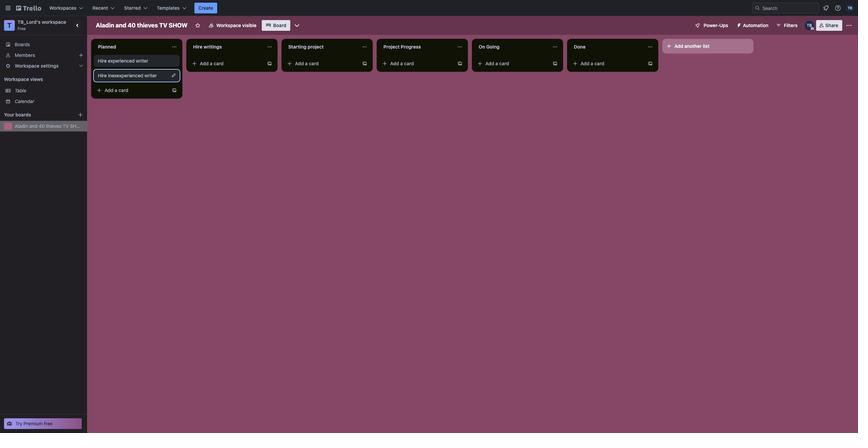 Task type: locate. For each thing, give the bounding box(es) containing it.
automation button
[[734, 20, 773, 31]]

0 horizontal spatial thieves
[[46, 123, 61, 129]]

add a card down inexexperienced at the top left of the page
[[105, 88, 128, 93]]

add a card
[[200, 61, 224, 66], [295, 61, 319, 66], [390, 61, 414, 66], [486, 61, 509, 66], [581, 61, 605, 66], [105, 88, 128, 93]]

workspace visible button
[[204, 20, 261, 31]]

going
[[487, 44, 500, 50]]

table
[[15, 88, 26, 94]]

card
[[214, 61, 224, 66], [309, 61, 319, 66], [404, 61, 414, 66], [500, 61, 509, 66], [595, 61, 605, 66], [119, 88, 128, 93]]

card down on going text field
[[500, 61, 509, 66]]

aladin down recent popup button
[[96, 22, 114, 29]]

1 vertical spatial hire
[[98, 58, 107, 64]]

show down add board icon
[[70, 123, 84, 129]]

boards
[[15, 112, 31, 118]]

a down inexexperienced at the top left of the page
[[115, 88, 117, 93]]

1 vertical spatial workspace
[[15, 63, 39, 69]]

1 horizontal spatial show
[[169, 22, 188, 29]]

aladin and 40 thieves tv show down starred dropdown button
[[96, 22, 188, 29]]

0 horizontal spatial create from template… image
[[457, 61, 463, 66]]

templates button
[[153, 3, 190, 13]]

power-
[[704, 22, 720, 28]]

workspace settings
[[15, 63, 59, 69]]

on going
[[479, 44, 500, 50]]

aladin and 40 thieves tv show
[[96, 22, 188, 29], [15, 123, 84, 129]]

board
[[273, 22, 286, 28]]

Board name text field
[[93, 20, 191, 31]]

add a card button for starting project
[[284, 58, 359, 69]]

aladin inside the board name text box
[[96, 22, 114, 29]]

tv down templates
[[159, 22, 167, 29]]

hire for hire inexexperienced writer
[[98, 73, 107, 78]]

0 horizontal spatial aladin and 40 thieves tv show
[[15, 123, 84, 129]]

1 vertical spatial show
[[70, 123, 84, 129]]

aladin down the boards
[[15, 123, 28, 129]]

tb_lord's workspace link
[[17, 19, 66, 25]]

0 vertical spatial thieves
[[137, 22, 158, 29]]

hire left 'writings'
[[193, 44, 203, 50]]

a for hire writings
[[210, 61, 213, 66]]

workspace down members
[[15, 63, 39, 69]]

thieves down your boards with 1 items element
[[46, 123, 61, 129]]

tv
[[159, 22, 167, 29], [63, 123, 69, 129]]

progress
[[401, 44, 421, 50]]

views
[[30, 76, 43, 82]]

show inside aladin and 40 thieves tv show "link"
[[70, 123, 84, 129]]

0 vertical spatial aladin and 40 thieves tv show
[[96, 22, 188, 29]]

ups
[[720, 22, 729, 28]]

1 create from template… image from the left
[[457, 61, 463, 66]]

templates
[[157, 5, 180, 11]]

try premium free
[[15, 422, 52, 427]]

hire inside hire inexexperienced writer link
[[98, 73, 107, 78]]

starting project
[[288, 44, 324, 50]]

your
[[4, 112, 14, 118]]

add a card button for done
[[570, 58, 645, 69]]

2 vertical spatial workspace
[[4, 76, 29, 82]]

hire down "planned"
[[98, 58, 107, 64]]

2 create from template… image from the left
[[648, 61, 653, 66]]

add down inexexperienced at the top left of the page
[[105, 88, 114, 93]]

1 vertical spatial writer
[[145, 73, 157, 78]]

hire
[[193, 44, 203, 50], [98, 58, 107, 64], [98, 73, 107, 78]]

thieves inside the board name text box
[[137, 22, 158, 29]]

add a card button down hire inexexperienced writer
[[94, 85, 169, 96]]

open information menu image
[[835, 5, 842, 11]]

1 vertical spatial thieves
[[46, 123, 61, 129]]

workspace left the "visible"
[[216, 22, 241, 28]]

a for planned
[[115, 88, 117, 93]]

0 vertical spatial writer
[[136, 58, 148, 64]]

done
[[574, 44, 586, 50]]

workspace
[[216, 22, 241, 28], [15, 63, 39, 69], [4, 76, 29, 82]]

40 inside the board name text box
[[128, 22, 136, 29]]

0 horizontal spatial tv
[[63, 123, 69, 129]]

0 vertical spatial tv
[[159, 22, 167, 29]]

on
[[479, 44, 485, 50]]

back to home image
[[16, 3, 41, 13]]

writer for hire experienced writer
[[136, 58, 148, 64]]

thieves
[[137, 22, 158, 29], [46, 123, 61, 129]]

add down hire writings
[[200, 61, 209, 66]]

workspace inside workspace visible button
[[216, 22, 241, 28]]

add a card button for project progress
[[380, 58, 455, 69]]

card down inexexperienced at the top left of the page
[[119, 88, 128, 93]]

0 vertical spatial workspace
[[216, 22, 241, 28]]

create from template… image
[[457, 61, 463, 66], [648, 61, 653, 66]]

0 horizontal spatial aladin
[[15, 123, 28, 129]]

tv down calendar link
[[63, 123, 69, 129]]

list
[[703, 43, 710, 49]]

table link
[[15, 88, 83, 94]]

1 vertical spatial aladin
[[15, 123, 28, 129]]

Planned text field
[[94, 42, 168, 52]]

40 down your boards with 1 items element
[[39, 123, 45, 129]]

add down starting
[[295, 61, 304, 66]]

workspace for workspace views
[[4, 76, 29, 82]]

hire left inexexperienced at the top left of the page
[[98, 73, 107, 78]]

hire inside hire experienced writer 'link'
[[98, 58, 107, 64]]

1 horizontal spatial tv
[[159, 22, 167, 29]]

a for done
[[591, 61, 594, 66]]

tb_lord's
[[17, 19, 41, 25]]

members
[[15, 52, 35, 58]]

a down 'writings'
[[210, 61, 213, 66]]

add a card for done
[[581, 61, 605, 66]]

1 horizontal spatial thieves
[[137, 22, 158, 29]]

add a card button for planned
[[94, 85, 169, 96]]

add a card down done
[[581, 61, 605, 66]]

and down your boards with 1 items element
[[29, 123, 38, 129]]

thieves down starred dropdown button
[[137, 22, 158, 29]]

1 horizontal spatial 40
[[128, 22, 136, 29]]

add a card button down the starting project text field
[[284, 58, 359, 69]]

add a card button down hire writings text box
[[189, 58, 264, 69]]

hire experienced writer link
[[98, 58, 176, 64]]

0 vertical spatial aladin
[[96, 22, 114, 29]]

a
[[210, 61, 213, 66], [305, 61, 308, 66], [400, 61, 403, 66], [496, 61, 498, 66], [591, 61, 594, 66], [115, 88, 117, 93]]

add a card for project progress
[[390, 61, 414, 66]]

card down progress
[[404, 61, 414, 66]]

0 horizontal spatial show
[[70, 123, 84, 129]]

add a card for hire writings
[[200, 61, 224, 66]]

aladin
[[96, 22, 114, 29], [15, 123, 28, 129]]

inexexperienced
[[108, 73, 143, 78]]

workspace up "table" on the top left of page
[[4, 76, 29, 82]]

show menu image
[[846, 22, 853, 29]]

40
[[128, 22, 136, 29], [39, 123, 45, 129]]

card for project progress
[[404, 61, 414, 66]]

add down done
[[581, 61, 590, 66]]

card for starting project
[[309, 61, 319, 66]]

add for planned
[[105, 88, 114, 93]]

1 vertical spatial and
[[29, 123, 38, 129]]

card down project
[[309, 61, 319, 66]]

add a card down project progress
[[390, 61, 414, 66]]

a down project progress
[[400, 61, 403, 66]]

filters
[[784, 22, 798, 28]]

2 vertical spatial hire
[[98, 73, 107, 78]]

0 vertical spatial 40
[[128, 22, 136, 29]]

primary element
[[0, 0, 858, 16]]

card down 'writings'
[[214, 61, 224, 66]]

card down done text field
[[595, 61, 605, 66]]

a down done text field
[[591, 61, 594, 66]]

writer up hire inexexperienced writer link
[[136, 58, 148, 64]]

project
[[384, 44, 400, 50]]

1 vertical spatial tv
[[63, 123, 69, 129]]

hire writings
[[193, 44, 222, 50]]

hire inexexperienced writer link
[[98, 72, 176, 79]]

1 horizontal spatial create from template… image
[[648, 61, 653, 66]]

add left another
[[675, 43, 684, 49]]

star or unstar board image
[[195, 23, 200, 28]]

add another list
[[675, 43, 710, 49]]

boards
[[15, 42, 30, 47]]

1 horizontal spatial aladin
[[96, 22, 114, 29]]

automation
[[743, 22, 769, 28]]

add a card button down done text field
[[570, 58, 645, 69]]

workspace for workspace visible
[[216, 22, 241, 28]]

another
[[685, 43, 702, 49]]

hire inside hire writings text box
[[193, 44, 203, 50]]

sm image
[[734, 20, 743, 30]]

create from template… image
[[267, 61, 272, 66], [362, 61, 368, 66], [553, 61, 558, 66], [172, 88, 177, 93]]

writer
[[136, 58, 148, 64], [145, 73, 157, 78]]

0 vertical spatial and
[[116, 22, 126, 29]]

project
[[308, 44, 324, 50]]

this member is an admin of this board. image
[[811, 27, 814, 30]]

show
[[169, 22, 188, 29], [70, 123, 84, 129]]

add a card button down project progress text field
[[380, 58, 455, 69]]

aladin and 40 thieves tv show down your boards with 1 items element
[[15, 123, 84, 129]]

add a card button
[[189, 58, 264, 69], [284, 58, 359, 69], [380, 58, 455, 69], [475, 58, 550, 69], [570, 58, 645, 69], [94, 85, 169, 96]]

create from template… image for done
[[648, 61, 653, 66]]

add
[[675, 43, 684, 49], [200, 61, 209, 66], [295, 61, 304, 66], [390, 61, 399, 66], [486, 61, 494, 66], [581, 61, 590, 66], [105, 88, 114, 93]]

hire inexexperienced writer
[[98, 73, 157, 78]]

0 vertical spatial hire
[[193, 44, 203, 50]]

1 horizontal spatial aladin and 40 thieves tv show
[[96, 22, 188, 29]]

and inside "link"
[[29, 123, 38, 129]]

add down project
[[390, 61, 399, 66]]

add a card down going
[[486, 61, 509, 66]]

and
[[116, 22, 126, 29], [29, 123, 38, 129]]

1 vertical spatial 40
[[39, 123, 45, 129]]

0 horizontal spatial 40
[[39, 123, 45, 129]]

writer for hire inexexperienced writer
[[145, 73, 157, 78]]

and down 'starred'
[[116, 22, 126, 29]]

0 vertical spatial show
[[169, 22, 188, 29]]

a down starting project
[[305, 61, 308, 66]]

1 vertical spatial aladin and 40 thieves tv show
[[15, 123, 84, 129]]

add a card down starting project
[[295, 61, 319, 66]]

add a card down 'writings'
[[200, 61, 224, 66]]

writings
[[204, 44, 222, 50]]

search image
[[755, 5, 761, 11]]

1 horizontal spatial and
[[116, 22, 126, 29]]

recent button
[[89, 3, 119, 13]]

writer inside 'link'
[[136, 58, 148, 64]]

workspace inside workspace settings dropdown button
[[15, 63, 39, 69]]

board link
[[262, 20, 291, 31]]

aladin and 40 thieves tv show inside the board name text box
[[96, 22, 188, 29]]

writer down hire experienced writer 'link'
[[145, 73, 157, 78]]

0 horizontal spatial and
[[29, 123, 38, 129]]

customize views image
[[294, 22, 301, 29]]

40 down 'starred'
[[128, 22, 136, 29]]

add board image
[[78, 112, 83, 118]]

show down the templates dropdown button
[[169, 22, 188, 29]]

tv inside "link"
[[63, 123, 69, 129]]



Task type: vqa. For each thing, say whether or not it's contained in the screenshot.
Workspace settings
yes



Task type: describe. For each thing, give the bounding box(es) containing it.
a for project progress
[[400, 61, 403, 66]]

edit card image
[[171, 73, 176, 78]]

boards link
[[0, 39, 87, 50]]

tyler black (tylerblack44) image
[[846, 4, 854, 12]]

calendar link
[[15, 98, 83, 105]]

workspace settings button
[[0, 61, 87, 71]]

a for starting project
[[305, 61, 308, 66]]

tb_lord's workspace free
[[17, 19, 66, 31]]

planned
[[98, 44, 116, 50]]

your boards
[[4, 112, 31, 118]]

filters button
[[774, 20, 800, 31]]

experienced
[[108, 58, 135, 64]]

add a card button for hire writings
[[189, 58, 264, 69]]

card for done
[[595, 61, 605, 66]]

create from template… image for project progress
[[457, 61, 463, 66]]

add another list button
[[663, 39, 754, 54]]

workspace views
[[4, 76, 43, 82]]

recent
[[93, 5, 108, 11]]

t
[[7, 21, 11, 29]]

visible
[[242, 22, 257, 28]]

starred button
[[120, 3, 151, 13]]

add for project progress
[[390, 61, 399, 66]]

card for hire writings
[[214, 61, 224, 66]]

add a card for starting project
[[295, 61, 319, 66]]

hire experienced writer
[[98, 58, 148, 64]]

tv inside the board name text box
[[159, 22, 167, 29]]

add for hire writings
[[200, 61, 209, 66]]

Hire writings text field
[[189, 42, 263, 52]]

calendar
[[15, 99, 34, 104]]

add for starting project
[[295, 61, 304, 66]]

workspaces button
[[45, 3, 87, 13]]

workspace navigation collapse icon image
[[73, 21, 82, 30]]

add a card button down on going text field
[[475, 58, 550, 69]]

add down on going
[[486, 61, 494, 66]]

workspace visible
[[216, 22, 257, 28]]

free
[[17, 26, 26, 31]]

create
[[199, 5, 213, 11]]

create button
[[195, 3, 217, 13]]

free
[[44, 422, 52, 427]]

starting
[[288, 44, 307, 50]]

0 notifications image
[[822, 4, 830, 12]]

On Going text field
[[475, 42, 549, 52]]

hire for hire experienced writer
[[98, 58, 107, 64]]

workspace
[[42, 19, 66, 25]]

Starting project text field
[[284, 42, 358, 52]]

aladin and 40 thieves tv show link
[[15, 123, 84, 130]]

Project Progress text field
[[380, 42, 453, 52]]

tb_lord (tylerblack44) image
[[805, 21, 814, 30]]

aladin inside "link"
[[15, 123, 28, 129]]

premium
[[24, 422, 43, 427]]

try premium free button
[[4, 419, 82, 430]]

power-ups
[[704, 22, 729, 28]]

project progress
[[384, 44, 421, 50]]

members link
[[0, 50, 87, 61]]

show inside the board name text box
[[169, 22, 188, 29]]

create from template… image for starting project
[[362, 61, 368, 66]]

and inside the board name text box
[[116, 22, 126, 29]]

t link
[[4, 20, 15, 31]]

add a card for planned
[[105, 88, 128, 93]]

add inside button
[[675, 43, 684, 49]]

hire for hire writings
[[193, 44, 203, 50]]

create from template… image for hire writings
[[267, 61, 272, 66]]

40 inside "link"
[[39, 123, 45, 129]]

card for planned
[[119, 88, 128, 93]]

starred
[[124, 5, 141, 11]]

workspace for workspace settings
[[15, 63, 39, 69]]

settings
[[41, 63, 59, 69]]

share button
[[816, 20, 843, 31]]

add for done
[[581, 61, 590, 66]]

a down going
[[496, 61, 498, 66]]

workspaces
[[49, 5, 76, 11]]

create from template… image for planned
[[172, 88, 177, 93]]

thieves inside "link"
[[46, 123, 61, 129]]

Search field
[[761, 3, 819, 13]]

try
[[15, 422, 22, 427]]

Done text field
[[570, 42, 644, 52]]

power-ups button
[[691, 20, 733, 31]]

your boards with 1 items element
[[4, 111, 68, 119]]

share
[[826, 22, 839, 28]]



